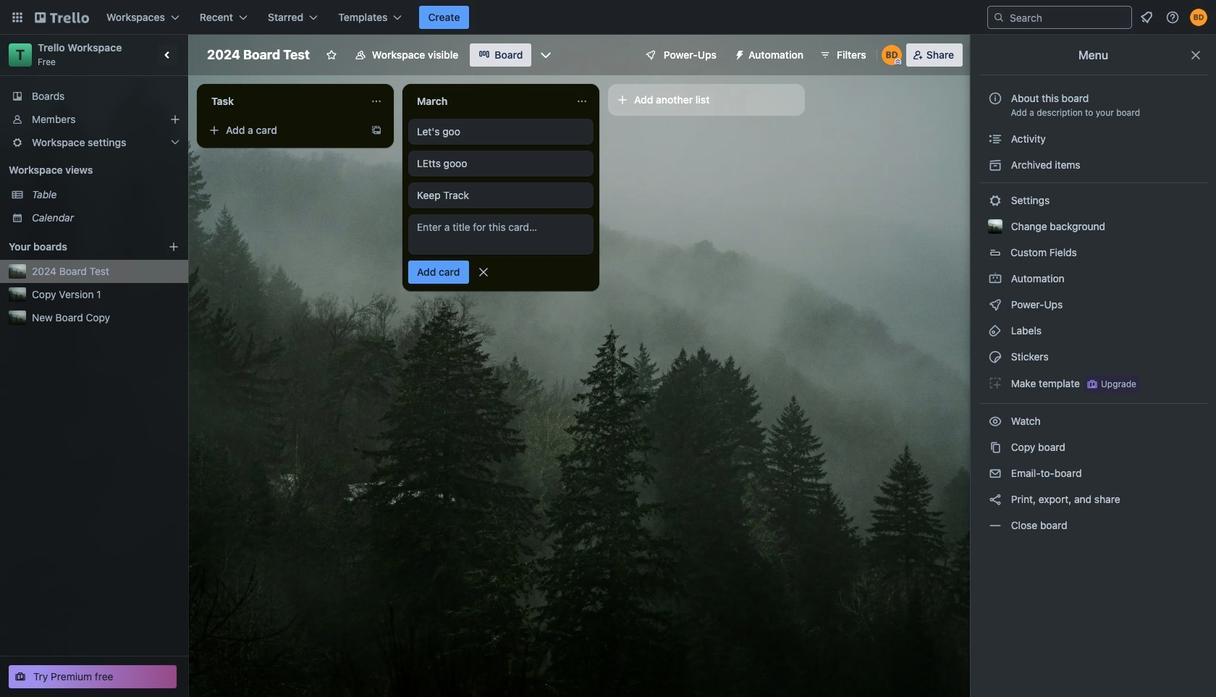Task type: locate. For each thing, give the bounding box(es) containing it.
Enter a title for this card… text field
[[408, 214, 594, 255]]

1 horizontal spatial barb dwyer (barbdwyer3) image
[[1190, 9, 1208, 26]]

0 horizontal spatial barb dwyer (barbdwyer3) image
[[882, 45, 902, 65]]

barb dwyer (barbdwyer3) image
[[1190, 9, 1208, 26], [882, 45, 902, 65]]

workspace navigation collapse icon image
[[158, 45, 178, 65]]

primary element
[[0, 0, 1216, 35]]

2 sm image from the top
[[988, 272, 1003, 286]]

0 notifications image
[[1138, 9, 1156, 26]]

sm image
[[988, 132, 1003, 146], [988, 272, 1003, 286], [988, 324, 1003, 338], [988, 376, 1003, 390], [988, 440, 1003, 455], [988, 466, 1003, 481]]

star or unstar board image
[[326, 49, 337, 61]]

None text field
[[203, 90, 365, 113]]

Board name text field
[[200, 43, 317, 67]]

None text field
[[408, 90, 571, 113]]

sm image
[[728, 43, 749, 64], [988, 158, 1003, 172], [988, 193, 1003, 208], [988, 298, 1003, 312], [988, 350, 1003, 364], [988, 414, 1003, 429], [988, 492, 1003, 507], [988, 518, 1003, 533]]

your boards with 3 items element
[[9, 238, 146, 256]]

this member is an admin of this board. image
[[895, 59, 901, 65]]

6 sm image from the top
[[988, 466, 1003, 481]]

Search field
[[1005, 7, 1132, 28]]

0 vertical spatial barb dwyer (barbdwyer3) image
[[1190, 9, 1208, 26]]

4 sm image from the top
[[988, 376, 1003, 390]]

3 sm image from the top
[[988, 324, 1003, 338]]

create from template… image
[[371, 125, 382, 136]]

1 sm image from the top
[[988, 132, 1003, 146]]



Task type: describe. For each thing, give the bounding box(es) containing it.
add board image
[[168, 241, 180, 253]]

search image
[[993, 12, 1005, 23]]

cancel image
[[476, 265, 491, 279]]

back to home image
[[35, 6, 89, 29]]

open information menu image
[[1166, 10, 1180, 25]]

1 vertical spatial barb dwyer (barbdwyer3) image
[[882, 45, 902, 65]]

customize views image
[[539, 48, 553, 62]]

5 sm image from the top
[[988, 440, 1003, 455]]



Task type: vqa. For each thing, say whether or not it's contained in the screenshot.
Primary element
yes



